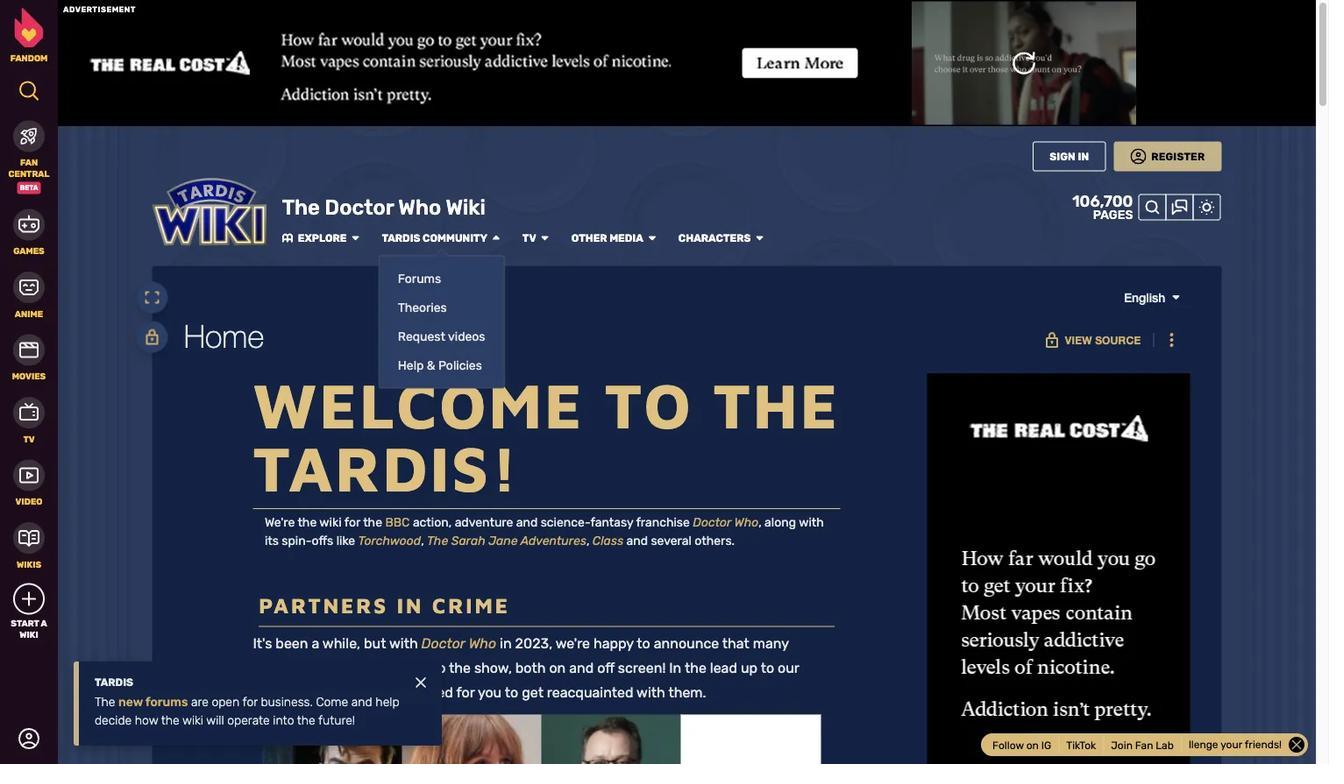 Task type: describe. For each thing, give the bounding box(es) containing it.
the doctor who wiki link
[[282, 194, 486, 221]]

in inside in 2023, we're happy to announce that many familiar faces are returning to the show, both on and off screen! in the lead up to our 60th anniversary we're excited for you to get reacquainted with them.
[[500, 636, 512, 652]]

with inside the , along with its spin-offs like
[[799, 516, 824, 530]]

with inside in 2023, we're happy to announce that many familiar faces are returning to the show, both on and off screen! in the lead up to our 60th anniversary we're excited for you to get reacquainted with them.
[[637, 685, 666, 702]]

request
[[398, 329, 445, 344]]

sarah
[[451, 534, 486, 549]]

fantasy
[[591, 516, 633, 530]]

spin-
[[282, 534, 312, 549]]

search [ctrl-option-f] image
[[18, 80, 39, 101]]

for inside in 2023, we're happy to announce that many familiar faces are returning to the show, both on and off screen! in the lead up to our 60th anniversary we're excited for you to get reacquainted with them.
[[456, 685, 475, 702]]

them.
[[669, 685, 707, 702]]

advertisement
[[63, 4, 136, 14]]

sign in
[[1050, 150, 1090, 163]]

other
[[572, 232, 607, 244]]

1 horizontal spatial ,
[[587, 534, 590, 549]]

policies
[[438, 358, 482, 373]]

movies link
[[0, 333, 58, 382]]

explore link
[[282, 232, 347, 245]]

happy
[[594, 636, 634, 652]]

source
[[1096, 334, 1141, 346]]

science-
[[541, 516, 591, 530]]

1 horizontal spatial for
[[344, 516, 360, 530]]

russell t davies image
[[542, 715, 682, 765]]

the new forums
[[95, 695, 188, 710]]

welcome to the tardis!
[[253, 368, 841, 505]]

tiktok link
[[1060, 736, 1104, 755]]

while,
[[323, 636, 361, 652]]

your
[[1221, 739, 1243, 752]]

the for the doctor who wiki
[[282, 195, 320, 220]]

will
[[206, 714, 224, 728]]

0 vertical spatial advertisement region
[[58, 0, 1316, 126]]

are inside in 2023, we're happy to announce that many familiar faces are returning to the show, both on and off screen! in the lead up to our 60th anniversary we're excited for you to get reacquainted with them.
[[344, 660, 365, 677]]

0 vertical spatial wiki
[[320, 516, 342, 530]]

franchise
[[636, 516, 690, 530]]

are open for business. come and help decide how the wiki will operate into the future!
[[95, 695, 400, 728]]

1 vertical spatial with
[[389, 636, 418, 652]]

lead
[[710, 660, 738, 677]]

0 vertical spatial in
[[397, 594, 424, 618]]

2 horizontal spatial tiny image
[[540, 233, 551, 243]]

106,700 pages
[[1073, 192, 1133, 222]]

tardis for tardis
[[95, 677, 133, 689]]

forums link
[[390, 264, 493, 293]]

friends!
[[1245, 739, 1282, 752]]

0 vertical spatial doctor who link
[[693, 516, 759, 530]]

2 horizontal spatial doctor
[[693, 516, 732, 530]]

request videos link
[[390, 322, 493, 351]]

1 horizontal spatial wiki
[[446, 195, 486, 220]]

and inside are open for business. come and help decide how the wiki will operate into the future!
[[352, 695, 373, 710]]

register
[[1152, 150, 1205, 163]]

we're
[[265, 516, 295, 530]]

donna noble image
[[402, 715, 542, 765]]

sign
[[1050, 150, 1076, 163]]

tardis community link
[[382, 232, 487, 245]]

partners in crime
[[259, 594, 510, 618]]

1 vertical spatial advertisement region
[[927, 374, 1190, 765]]

help
[[398, 358, 424, 373]]

video
[[15, 497, 42, 507]]

it's
[[253, 636, 272, 652]]

into
[[273, 714, 294, 728]]

join
[[1111, 740, 1133, 752]]

60th
[[253, 685, 284, 702]]

its
[[265, 534, 279, 549]]

0 horizontal spatial doctor who link
[[421, 636, 497, 652]]

to inside welcome to the tardis!
[[605, 368, 693, 442]]

0 horizontal spatial ,
[[421, 534, 424, 549]]

small image
[[21, 592, 37, 607]]

off
[[597, 660, 615, 677]]

adventure
[[455, 516, 513, 530]]

and inside in 2023, we're happy to announce that many familiar faces are returning to the show, both on and off screen! in the lead up to our 60th anniversary we're excited for you to get reacquainted with them.
[[569, 660, 594, 677]]

business.
[[261, 695, 313, 710]]

tiny image right the explore
[[350, 233, 361, 243]]

torchwood , the sarah jane adventures , class and several others.
[[358, 534, 735, 549]]

announce
[[654, 636, 719, 652]]

characters
[[679, 232, 751, 244]]

the inside welcome to the tardis!
[[713, 368, 841, 442]]

future!
[[318, 714, 355, 728]]

it's been a while, but with doctor who
[[253, 636, 497, 652]]

view source link
[[1034, 325, 1152, 356]]

1 horizontal spatial tiny image
[[416, 678, 426, 688]]

theories link
[[390, 293, 493, 322]]

follow on ig link
[[986, 736, 1060, 755]]

central
[[8, 168, 50, 179]]

and up "torchwood , the sarah jane adventures , class and several others."
[[516, 516, 538, 530]]

request videos
[[398, 329, 485, 344]]

movies
[[12, 371, 46, 382]]

other media
[[572, 232, 644, 244]]

explore
[[298, 232, 347, 244]]

join fan lab
[[1111, 740, 1174, 752]]

but
[[364, 636, 386, 652]]

on inside in 2023, we're happy to announce that many familiar faces are returning to the show, both on and off screen! in the lead up to our 60th anniversary we're excited for you to get reacquainted with them.
[[549, 660, 566, 677]]

faces
[[305, 660, 340, 677]]

&
[[427, 358, 435, 373]]

register link
[[1114, 142, 1222, 171]]

jane
[[489, 534, 518, 549]]

show,
[[474, 660, 512, 677]]

english
[[1125, 291, 1166, 305]]

2 horizontal spatial the
[[427, 534, 448, 549]]

llenge your friends!
[[1189, 739, 1282, 752]]

tiny image for tardis community
[[491, 233, 502, 243]]

1 vertical spatial on
[[1027, 740, 1039, 752]]

start
[[11, 619, 39, 629]]

crime
[[432, 594, 510, 618]]

welcome
[[253, 368, 585, 442]]

follow on ig
[[993, 740, 1052, 752]]



Task type: locate. For each thing, give the bounding box(es) containing it.
0 vertical spatial are
[[344, 660, 365, 677]]

for
[[344, 516, 360, 530], [456, 685, 475, 702], [243, 695, 258, 710]]

0 vertical spatial wiki
[[446, 195, 486, 220]]

that
[[722, 636, 750, 652]]

0 horizontal spatial tv
[[23, 434, 35, 445]]

1 vertical spatial are
[[191, 695, 209, 710]]

0 horizontal spatial in
[[397, 594, 424, 618]]

fandom
[[10, 53, 48, 64]]

games link
[[0, 207, 58, 257]]

doctor up others.
[[693, 516, 732, 530]]

with down screen!
[[637, 685, 666, 702]]

0 horizontal spatial on
[[549, 660, 566, 677]]

the up decide
[[95, 695, 115, 710]]

tv inside "link"
[[23, 434, 35, 445]]

1 horizontal spatial are
[[344, 660, 365, 677]]

start a wiki
[[11, 619, 47, 640]]

characters link
[[679, 232, 751, 245]]

1 horizontal spatial the
[[282, 195, 320, 220]]

1 vertical spatial we're
[[367, 685, 402, 702]]

been
[[276, 636, 308, 652]]

1 vertical spatial fan
[[1136, 740, 1154, 752]]

0 vertical spatial doctor
[[325, 195, 394, 220]]

how
[[135, 714, 158, 728]]

1 horizontal spatial we're
[[556, 636, 590, 652]]

0 horizontal spatial are
[[191, 695, 209, 710]]

tiny image right community
[[491, 233, 502, 243]]

0 horizontal spatial tardis
[[95, 677, 133, 689]]

adventures
[[521, 534, 587, 549]]

, inside the , along with its spin-offs like
[[759, 516, 762, 530]]

beta
[[20, 184, 38, 192]]

0 horizontal spatial in
[[669, 660, 682, 677]]

0 vertical spatial on
[[549, 660, 566, 677]]

fan up the central
[[20, 157, 38, 168]]

help & policies
[[398, 358, 482, 373]]

in down announce
[[669, 660, 682, 677]]

anniversary
[[288, 685, 364, 702]]

along
[[765, 516, 796, 530]]

we're down returning
[[367, 685, 402, 702]]

wikis
[[17, 560, 41, 570]]

2 horizontal spatial with
[[799, 516, 824, 530]]

with up returning
[[389, 636, 418, 652]]

1 vertical spatial tv
[[23, 434, 35, 445]]

in up the show,
[[500, 636, 512, 652]]

the for the new forums
[[95, 695, 115, 710]]

screen!
[[618, 660, 666, 677]]

and left help
[[352, 695, 373, 710]]

advertisement region
[[58, 0, 1316, 126], [927, 374, 1190, 765]]

in inside in 2023, we're happy to announce that many familiar faces are returning to the show, both on and off screen! in the lead up to our 60th anniversary we're excited for you to get reacquainted with them.
[[669, 660, 682, 677]]

and left off
[[569, 660, 594, 677]]

for inside are open for business. come and help decide how the wiki will operate into the future!
[[243, 695, 258, 710]]

2 horizontal spatial ,
[[759, 516, 762, 530]]

tardis down the doctor who wiki link
[[382, 232, 421, 244]]

for left you
[[456, 685, 475, 702]]

1 horizontal spatial doctor
[[421, 636, 465, 652]]

tiny image right english
[[1171, 292, 1182, 303]]

the doctor image
[[263, 715, 403, 765]]

home
[[184, 317, 264, 355]]

tv left other
[[523, 232, 536, 244]]

2 vertical spatial who
[[469, 636, 497, 652]]

decide
[[95, 714, 132, 728]]

forums
[[145, 695, 188, 710]]

1 horizontal spatial with
[[637, 685, 666, 702]]

0 vertical spatial we're
[[556, 636, 590, 652]]

, left along
[[759, 516, 762, 530]]

class link
[[593, 534, 624, 549]]

2 vertical spatial with
[[637, 685, 666, 702]]

many
[[753, 636, 789, 652]]

are up will
[[191, 695, 209, 710]]

1 horizontal spatial fan
[[1136, 740, 1154, 752]]

sign in link
[[1033, 142, 1106, 171]]

1 vertical spatial in
[[669, 660, 682, 677]]

join fan lab link
[[1104, 736, 1182, 755]]

the up explore link
[[282, 195, 320, 220]]

0 horizontal spatial we're
[[367, 685, 402, 702]]

wiki down start
[[20, 630, 38, 640]]

doctor down crime
[[421, 636, 465, 652]]

tv
[[523, 232, 536, 244], [23, 434, 35, 445]]

action,
[[413, 516, 452, 530]]

in 2023, we're happy to announce that many familiar faces are returning to the show, both on and off screen! in the lead up to our 60th anniversary we're excited for you to get reacquainted with them.
[[253, 636, 799, 702]]

1 vertical spatial tv link
[[0, 396, 58, 445]]

help
[[376, 695, 400, 710]]

returning
[[368, 660, 429, 677]]

0 horizontal spatial wiki
[[20, 630, 38, 640]]

doctor who link up others.
[[693, 516, 759, 530]]

operate
[[227, 714, 270, 728]]

we're
[[556, 636, 590, 652], [367, 685, 402, 702]]

are inside are open for business. come and help decide how the wiki will operate into the future!
[[191, 695, 209, 710]]

tiktok
[[1067, 740, 1097, 752]]

in right sign in the top of the page
[[1078, 150, 1090, 163]]

1 vertical spatial who
[[735, 516, 759, 530]]

for up operate
[[243, 695, 258, 710]]

1 vertical spatial wiki
[[20, 630, 38, 640]]

the doctor who wiki
[[282, 195, 486, 220]]

0 vertical spatial tv link
[[523, 232, 536, 245]]

0 vertical spatial a
[[41, 619, 47, 629]]

wiki inside start a wiki
[[20, 630, 38, 640]]

new
[[118, 695, 143, 710]]

0 vertical spatial tv
[[523, 232, 536, 244]]

the
[[713, 368, 841, 442], [298, 516, 317, 530], [363, 516, 382, 530], [449, 660, 471, 677], [685, 660, 707, 677], [161, 714, 179, 728], [297, 714, 315, 728]]

in up it's been a while, but with doctor who
[[397, 594, 424, 618]]

torchwood
[[358, 534, 421, 549]]

tiny image inside explore link
[[282, 233, 293, 243]]

0 vertical spatial the
[[282, 195, 320, 220]]

get
[[522, 685, 544, 702]]

who left along
[[735, 516, 759, 530]]

tiny image for other media
[[647, 233, 658, 243]]

1 vertical spatial in
[[500, 636, 512, 652]]

several
[[651, 534, 692, 549]]

0 vertical spatial who
[[398, 195, 441, 220]]

,
[[759, 516, 762, 530], [421, 534, 424, 549], [587, 534, 590, 549]]

wiki
[[320, 516, 342, 530], [182, 714, 203, 728]]

1 vertical spatial doctor who link
[[421, 636, 497, 652]]

view
[[1065, 334, 1092, 346]]

0 horizontal spatial a
[[41, 619, 47, 629]]

0 vertical spatial tardis
[[382, 232, 421, 244]]

tv up video link on the bottom of the page
[[23, 434, 35, 445]]

, along with its spin-offs like
[[265, 516, 824, 549]]

anime
[[15, 309, 43, 319]]

1 horizontal spatial in
[[1078, 150, 1090, 163]]

1 horizontal spatial who
[[469, 636, 497, 652]]

1 vertical spatial doctor
[[693, 516, 732, 530]]

view source image
[[144, 329, 160, 345]]

0 horizontal spatial with
[[389, 636, 418, 652]]

pages
[[1093, 207, 1133, 222]]

partners
[[259, 594, 389, 618]]

we're right 2023,
[[556, 636, 590, 652]]

0 horizontal spatial for
[[243, 695, 258, 710]]

for up like
[[344, 516, 360, 530]]

a right start
[[41, 619, 47, 629]]

other media link
[[572, 232, 644, 245]]

on left ig at the right of the page
[[1027, 740, 1039, 752]]

tv link down movies
[[0, 396, 58, 445]]

and right class on the bottom of page
[[627, 534, 648, 549]]

up
[[741, 660, 758, 677]]

wiki left will
[[182, 714, 203, 728]]

tiny image right characters
[[755, 233, 765, 243]]

tiny image left the explore
[[282, 233, 293, 243]]

the
[[282, 195, 320, 220], [427, 534, 448, 549], [95, 695, 115, 710]]

and
[[516, 516, 538, 530], [627, 534, 648, 549], [569, 660, 594, 677], [352, 695, 373, 710]]

are down while,
[[344, 660, 365, 677]]

0 horizontal spatial tiny image
[[282, 233, 293, 243]]

fan left lab at the bottom of page
[[1136, 740, 1154, 752]]

games
[[13, 246, 45, 257]]

0 vertical spatial fan
[[20, 157, 38, 168]]

, left class on the bottom of page
[[587, 534, 590, 549]]

a right been
[[312, 636, 319, 652]]

tiny image
[[350, 233, 361, 243], [491, 233, 502, 243], [647, 233, 658, 243], [755, 233, 765, 243], [1171, 292, 1182, 303]]

bad wolf productions (11 kb) image
[[681, 715, 821, 765]]

fandom navigation element
[[0, 8, 58, 641]]

start a wiki link
[[0, 584, 58, 641]]

tiny image down returning
[[416, 678, 426, 688]]

0 horizontal spatial doctor
[[325, 195, 394, 220]]

like
[[336, 534, 355, 549]]

1 horizontal spatial tardis
[[382, 232, 421, 244]]

collapse image
[[1289, 738, 1305, 753]]

anime link
[[0, 270, 58, 320]]

in
[[1078, 150, 1090, 163], [669, 660, 682, 677]]

0 horizontal spatial tv link
[[0, 396, 58, 445]]

videos
[[448, 329, 485, 344]]

0 horizontal spatial who
[[398, 195, 441, 220]]

0 horizontal spatial fan
[[20, 157, 38, 168]]

offs
[[312, 534, 333, 549]]

0 horizontal spatial the
[[95, 695, 115, 710]]

0 vertical spatial with
[[799, 516, 824, 530]]

tv link left other
[[523, 232, 536, 245]]

2 vertical spatial doctor
[[421, 636, 465, 652]]

1 vertical spatial wiki
[[182, 714, 203, 728]]

tardis up new
[[95, 677, 133, 689]]

help & policies link
[[390, 351, 493, 380]]

, down action,
[[421, 534, 424, 549]]

a
[[41, 619, 47, 629], [312, 636, 319, 652]]

both
[[516, 660, 546, 677]]

doctor who link down crime
[[421, 636, 497, 652]]

tiny image
[[282, 233, 293, 243], [540, 233, 551, 243], [416, 678, 426, 688]]

doctor who link
[[693, 516, 759, 530], [421, 636, 497, 652]]

llenge your friends! link
[[1189, 739, 1282, 752]]

media
[[610, 232, 644, 244]]

1 horizontal spatial a
[[312, 636, 319, 652]]

who up tardis community link
[[398, 195, 441, 220]]

tiny image right media
[[647, 233, 658, 243]]

tardis!
[[253, 431, 520, 505]]

2023,
[[515, 636, 553, 652]]

1 vertical spatial tardis
[[95, 677, 133, 689]]

wiki up offs
[[320, 516, 342, 530]]

on right both
[[549, 660, 566, 677]]

we're the wiki for the bbc action, adventure and science-fantasy franchise doctor who
[[265, 516, 759, 530]]

to
[[605, 368, 693, 442], [637, 636, 651, 652], [432, 660, 446, 677], [761, 660, 774, 677], [505, 685, 519, 702]]

0 horizontal spatial wiki
[[182, 714, 203, 728]]

expand image
[[144, 290, 160, 306]]

tardis inside tardis community link
[[382, 232, 421, 244]]

1 horizontal spatial on
[[1027, 740, 1039, 752]]

fan
[[20, 157, 38, 168], [1136, 740, 1154, 752]]

wiki up community
[[446, 195, 486, 220]]

fan inside "fan central beta"
[[20, 157, 38, 168]]

lab
[[1156, 740, 1174, 752]]

1 horizontal spatial wiki
[[320, 516, 342, 530]]

new forums link
[[118, 695, 188, 710]]

1 vertical spatial a
[[312, 636, 319, 652]]

2 horizontal spatial for
[[456, 685, 475, 702]]

1 vertical spatial the
[[427, 534, 448, 549]]

1 horizontal spatial doctor who link
[[693, 516, 759, 530]]

a inside start a wiki
[[41, 619, 47, 629]]

1 horizontal spatial tv
[[523, 232, 536, 244]]

fandom link
[[0, 8, 58, 64]]

the down action,
[[427, 534, 448, 549]]

wiki inside are open for business. come and help decide how the wiki will operate into the future!
[[182, 714, 203, 728]]

who up the show,
[[469, 636, 497, 652]]

who inside the doctor who wiki link
[[398, 195, 441, 220]]

tiny image for characters
[[755, 233, 765, 243]]

view source
[[1065, 334, 1141, 346]]

1 horizontal spatial in
[[500, 636, 512, 652]]

llenge
[[1189, 739, 1219, 752]]

with right along
[[799, 516, 824, 530]]

0 vertical spatial in
[[1078, 150, 1090, 163]]

doctor up the explore
[[325, 195, 394, 220]]

2 vertical spatial the
[[95, 695, 115, 710]]

tardis for tardis community
[[382, 232, 421, 244]]

tardis image
[[152, 168, 266, 256]]

are
[[344, 660, 365, 677], [191, 695, 209, 710]]

1 horizontal spatial tv link
[[523, 232, 536, 245]]

tiny image left other
[[540, 233, 551, 243]]

2 horizontal spatial who
[[735, 516, 759, 530]]



Task type: vqa. For each thing, say whether or not it's contained in the screenshot.
the Tardis within the Jack Harkness Tardis
no



